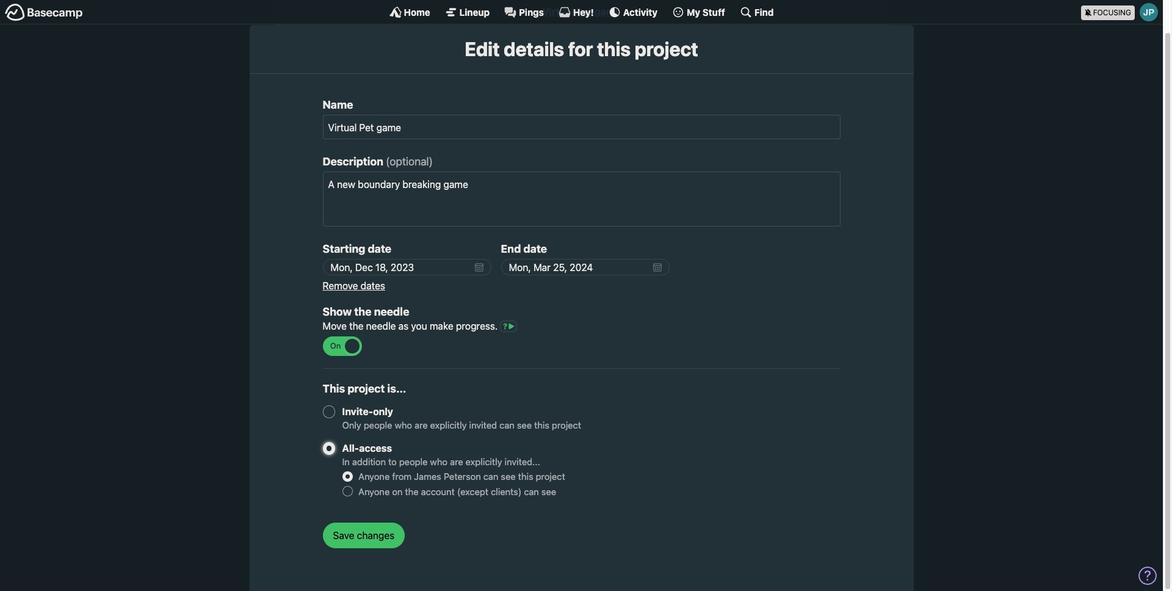 Task type: vqa. For each thing, say whether or not it's contained in the screenshot.
Find
yes



Task type: describe. For each thing, give the bounding box(es) containing it.
the inside this project is… option group
[[405, 486, 419, 497]]

virtual pet game link
[[542, 6, 621, 17]]

find button
[[740, 6, 774, 18]]

starting date
[[323, 243, 391, 255]]

who inside invite-only only people who are explicitly invited can see this project
[[395, 420, 412, 431]]

my
[[687, 6, 700, 17]]

starting
[[323, 243, 365, 255]]

A new boundary breaking game text field
[[323, 172, 841, 227]]

people inside all-access in addition to people who are explicitly invited...
[[399, 456, 428, 467]]

invite-
[[342, 406, 373, 417]]

james
[[414, 471, 441, 482]]

invited...
[[505, 456, 540, 467]]

all-access in addition to people who are explicitly invited...
[[342, 443, 540, 467]]

switch accounts image
[[5, 3, 83, 22]]

2 vertical spatial this
[[518, 471, 533, 482]]

date for end date
[[524, 243, 547, 255]]

clients)
[[491, 486, 522, 497]]

2 vertical spatial can
[[524, 486, 539, 497]]

this inside invite-only only people who are explicitly invited can see this project
[[534, 420, 550, 431]]

invite-only only people who are explicitly invited can see this project
[[342, 406, 581, 431]]

show
[[323, 305, 352, 318]]

to
[[388, 456, 397, 467]]

is…
[[387, 382, 406, 395]]

addition
[[352, 456, 386, 467]]

this
[[323, 382, 345, 395]]

2 horizontal spatial see
[[542, 486, 556, 497]]

needle for move
[[366, 320, 396, 331]]

you
[[411, 320, 427, 331]]

1 vertical spatial can
[[483, 471, 499, 482]]

who inside all-access in addition to people who are explicitly invited...
[[430, 456, 448, 467]]

see inside invite-only only people who are explicitly invited can see this project
[[517, 420, 532, 431]]

edit
[[465, 37, 500, 61]]

remove dates link
[[323, 280, 385, 291]]

pings button
[[504, 6, 544, 18]]

pings
[[519, 6, 544, 17]]

lineup link
[[445, 6, 490, 18]]

home link
[[389, 6, 430, 18]]

(optional)
[[386, 155, 433, 168]]

activity
[[623, 6, 658, 17]]

are inside invite-only only people who are explicitly invited can see this project
[[415, 420, 428, 431]]

end date
[[501, 243, 547, 255]]

my stuff button
[[672, 6, 725, 18]]

all-
[[342, 443, 359, 454]]

people inside invite-only only people who are explicitly invited can see this project
[[364, 420, 392, 431]]

choose date… field for starting date
[[323, 259, 491, 275]]

needle for show
[[374, 305, 409, 318]]

move
[[323, 320, 347, 331]]

this project is…
[[323, 382, 406, 395]]

name
[[323, 98, 353, 111]]

hey!
[[573, 6, 594, 17]]

project inside invite-only only people who are explicitly invited can see this project
[[552, 420, 581, 431]]

can inside invite-only only people who are explicitly invited can see this project
[[500, 420, 515, 431]]

as
[[399, 320, 409, 331]]

make
[[430, 320, 454, 331]]

Name text field
[[323, 115, 841, 139]]



Task type: locate. For each thing, give the bounding box(es) containing it.
anyone from james peterson can see this project
[[359, 471, 565, 482]]

can up clients)
[[483, 471, 499, 482]]

progress.
[[456, 320, 498, 331]]

1 choose date… field from the left
[[323, 259, 491, 275]]

activity link
[[609, 6, 658, 18]]

the for show
[[354, 305, 372, 318]]

who down is…
[[395, 420, 412, 431]]

date right "starting"
[[368, 243, 391, 255]]

0 vertical spatial who
[[395, 420, 412, 431]]

2 horizontal spatial this
[[597, 37, 631, 61]]

(except
[[457, 486, 489, 497]]

explicitly
[[430, 420, 467, 431], [466, 456, 502, 467]]

1 vertical spatial are
[[450, 456, 463, 467]]

None submit
[[323, 522, 405, 548]]

0 horizontal spatial are
[[415, 420, 428, 431]]

for
[[568, 37, 593, 61]]

2 vertical spatial see
[[542, 486, 556, 497]]

1 horizontal spatial this
[[534, 420, 550, 431]]

main element
[[0, 0, 1163, 24]]

0 horizontal spatial this
[[518, 471, 533, 482]]

only
[[373, 406, 393, 417]]

anyone down addition
[[359, 471, 390, 482]]

invited
[[469, 420, 497, 431]]

project
[[635, 37, 698, 61], [348, 382, 385, 395], [552, 420, 581, 431], [536, 471, 565, 482]]

needle
[[374, 305, 409, 318], [366, 320, 396, 331]]

game
[[595, 6, 621, 17]]

choose date… field for end date
[[501, 259, 670, 275]]

find
[[755, 6, 774, 17]]

2 vertical spatial the
[[405, 486, 419, 497]]

0 horizontal spatial people
[[364, 420, 392, 431]]

1 horizontal spatial date
[[524, 243, 547, 255]]

this right for
[[597, 37, 631, 61]]

0 vertical spatial explicitly
[[430, 420, 467, 431]]

1 vertical spatial anyone
[[359, 486, 390, 497]]

edit details for this project
[[465, 37, 698, 61]]

remove dates
[[323, 280, 385, 291]]

1 vertical spatial who
[[430, 456, 448, 467]]

stuff
[[703, 6, 725, 17]]

1 horizontal spatial choose date… field
[[501, 259, 670, 275]]

james peterson image
[[1140, 3, 1158, 21]]

who up james
[[430, 456, 448, 467]]

are up anyone from james peterson can see this project
[[450, 456, 463, 467]]

1 vertical spatial people
[[399, 456, 428, 467]]

Choose date… field
[[323, 259, 491, 275], [501, 259, 670, 275]]

this up invited...
[[534, 420, 550, 431]]

access
[[359, 443, 392, 454]]

1 horizontal spatial who
[[430, 456, 448, 467]]

anyone on the account (except clients) can see
[[359, 486, 556, 497]]

pet
[[576, 6, 592, 17]]

show the needle
[[323, 305, 409, 318]]

1 horizontal spatial are
[[450, 456, 463, 467]]

0 vertical spatial are
[[415, 420, 428, 431]]

1 vertical spatial see
[[501, 471, 516, 482]]

see right clients)
[[542, 486, 556, 497]]

move the needle as you make progress.
[[323, 320, 500, 331]]

needle up as
[[374, 305, 409, 318]]

the
[[354, 305, 372, 318], [349, 320, 364, 331], [405, 486, 419, 497]]

1 vertical spatial this
[[534, 420, 550, 431]]

0 horizontal spatial can
[[483, 471, 499, 482]]

are inside all-access in addition to people who are explicitly invited...
[[450, 456, 463, 467]]

0 vertical spatial needle
[[374, 305, 409, 318]]

who
[[395, 420, 412, 431], [430, 456, 448, 467]]

see how it works image
[[500, 321, 517, 332]]

people up from
[[399, 456, 428, 467]]

0 vertical spatial see
[[517, 420, 532, 431]]

1 vertical spatial needle
[[366, 320, 396, 331]]

end
[[501, 243, 521, 255]]

0 vertical spatial anyone
[[359, 471, 390, 482]]

in
[[342, 456, 350, 467]]

this project is… option group
[[323, 382, 841, 498]]

see up invited...
[[517, 420, 532, 431]]

the right on
[[405, 486, 419, 497]]

2 choose date… field from the left
[[501, 259, 670, 275]]

date right the end
[[524, 243, 547, 255]]

0 vertical spatial the
[[354, 305, 372, 318]]

details
[[504, 37, 564, 61]]

explicitly inside all-access in addition to people who are explicitly invited...
[[466, 456, 502, 467]]

2 anyone from the top
[[359, 486, 390, 497]]

0 vertical spatial people
[[364, 420, 392, 431]]

1 vertical spatial explicitly
[[466, 456, 502, 467]]

0 vertical spatial this
[[597, 37, 631, 61]]

account
[[421, 486, 455, 497]]

explicitly inside invite-only only people who are explicitly invited can see this project
[[430, 420, 467, 431]]

can right clients)
[[524, 486, 539, 497]]

home
[[404, 6, 430, 17]]

anyone for anyone from james peterson can see this project
[[359, 471, 390, 482]]

1 horizontal spatial see
[[517, 420, 532, 431]]

the right show
[[354, 305, 372, 318]]

anyone left on
[[359, 486, 390, 497]]

dates
[[361, 280, 385, 291]]

lineup
[[460, 6, 490, 17]]

1 date from the left
[[368, 243, 391, 255]]

0 horizontal spatial see
[[501, 471, 516, 482]]

0 horizontal spatial who
[[395, 420, 412, 431]]

anyone for anyone on the account (except clients) can see
[[359, 486, 390, 497]]

can right invited
[[500, 420, 515, 431]]

2 horizontal spatial can
[[524, 486, 539, 497]]

are
[[415, 420, 428, 431], [450, 456, 463, 467]]

0 horizontal spatial date
[[368, 243, 391, 255]]

0 vertical spatial can
[[500, 420, 515, 431]]

date
[[368, 243, 391, 255], [524, 243, 547, 255]]

the down show the needle
[[349, 320, 364, 331]]

people
[[364, 420, 392, 431], [399, 456, 428, 467]]

2 date from the left
[[524, 243, 547, 255]]

needle down show the needle
[[366, 320, 396, 331]]

see
[[517, 420, 532, 431], [501, 471, 516, 482], [542, 486, 556, 497]]

my stuff
[[687, 6, 725, 17]]

1 anyone from the top
[[359, 471, 390, 482]]

date for starting date
[[368, 243, 391, 255]]

description
[[323, 155, 383, 168]]

this
[[597, 37, 631, 61], [534, 420, 550, 431], [518, 471, 533, 482]]

remove
[[323, 280, 358, 291]]

this down invited...
[[518, 471, 533, 482]]

anyone
[[359, 471, 390, 482], [359, 486, 390, 497]]

1 vertical spatial the
[[349, 320, 364, 331]]

people down only
[[364, 420, 392, 431]]

1 horizontal spatial people
[[399, 456, 428, 467]]

1 horizontal spatial can
[[500, 420, 515, 431]]

the for move
[[349, 320, 364, 331]]

description (optional)
[[323, 155, 433, 168]]

focusing
[[1093, 8, 1131, 17]]

on
[[392, 486, 403, 497]]

explicitly up all-access in addition to people who are explicitly invited...
[[430, 420, 467, 431]]

are up all-access in addition to people who are explicitly invited...
[[415, 420, 428, 431]]

virtual
[[542, 6, 574, 17]]

explicitly up the peterson on the left bottom
[[466, 456, 502, 467]]

0 horizontal spatial choose date… field
[[323, 259, 491, 275]]

virtual pet game
[[542, 6, 621, 17]]

can
[[500, 420, 515, 431], [483, 471, 499, 482], [524, 486, 539, 497]]

hey! button
[[559, 6, 594, 18]]

from
[[392, 471, 412, 482]]

focusing button
[[1081, 0, 1163, 24]]

peterson
[[444, 471, 481, 482]]

only
[[342, 420, 361, 431]]

see up clients)
[[501, 471, 516, 482]]



